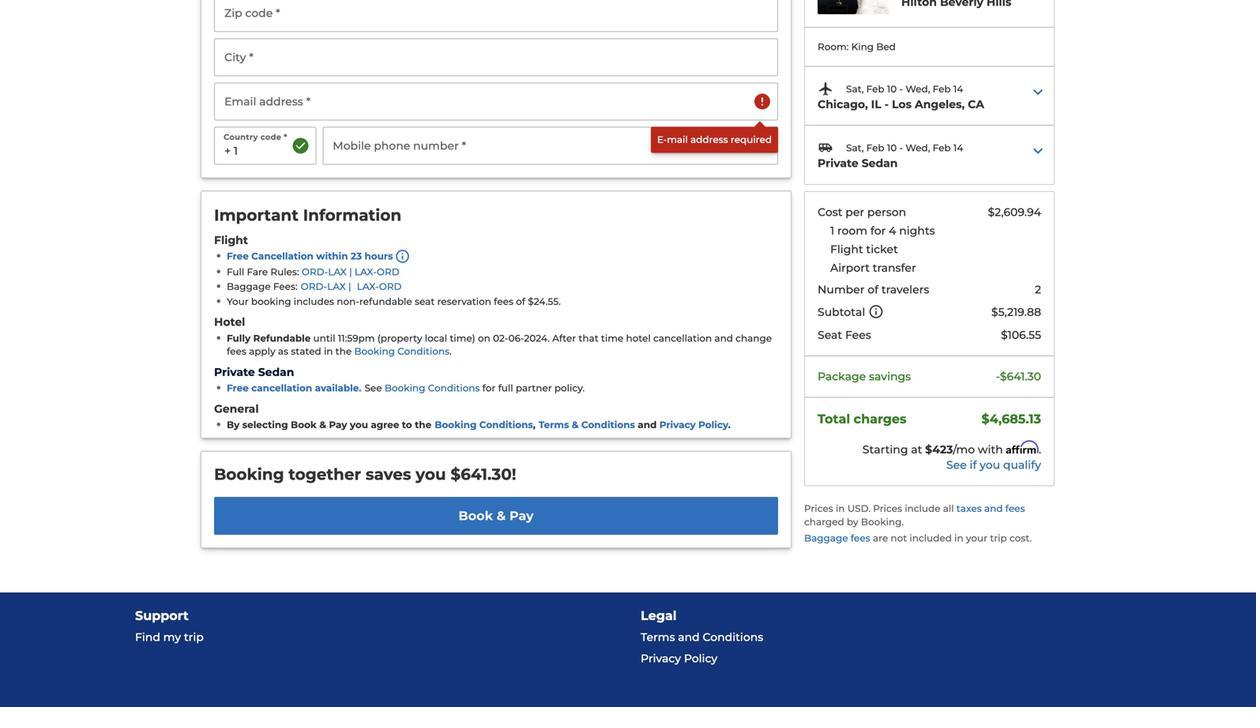 Task type: describe. For each thing, give the bounding box(es) containing it.
2 prices from the left
[[873, 503, 902, 515]]

travelers
[[882, 283, 929, 297]]

. inside . after that time hotel cancellation and change fees apply as stated in the
[[548, 332, 550, 344]]

available.
[[315, 382, 361, 394]]

policy inside the legal terms and conditions privacy policy
[[684, 652, 718, 665]]

local
[[425, 332, 447, 344]]

$24.55.
[[528, 296, 561, 307]]

refundable
[[253, 332, 311, 344]]

booking inside prices in usd . prices include all taxes and fees charged by booking . baggage fees are not included in your trip cost.
[[861, 516, 902, 528]]

2 horizontal spatial &
[[572, 419, 579, 431]]

qualify
[[1003, 458, 1041, 472]]

Mobile phone number * telephone field
[[323, 127, 778, 165]]

wed, for sedan
[[906, 142, 930, 154]]

on
[[478, 332, 490, 344]]

important
[[214, 205, 299, 225]]

- up chicago, il - los angeles, ca
[[900, 84, 903, 95]]

feb up angeles,
[[933, 84, 951, 95]]

see inside private sedan free cancellation available. see booking conditions for full partner policy.
[[365, 382, 382, 394]]

partner
[[516, 382, 552, 394]]

11:59pm
[[338, 332, 375, 344]]

taxes and fees link
[[957, 503, 1028, 515]]

full fare rules: ord-lax | lax-ord baggage fees: ord-lax | lax-ord your booking includes non-refundable seat reservation fees of $24.55.
[[227, 266, 561, 307]]

terms and conditions link
[[641, 627, 1121, 648]]

0 horizontal spatial &
[[319, 419, 326, 431]]

lax-ord link for baggage fees:
[[354, 281, 402, 292]]

total charges
[[818, 411, 907, 427]]

seat
[[415, 296, 435, 307]]

you inside general by selecting book & pay you agree to the booking conditions , terms & conditions and privacy policy .
[[350, 419, 368, 431]]

package savings
[[818, 370, 911, 383]]

terms & conditions link
[[539, 419, 635, 431]]

0 vertical spatial privacy policy link
[[660, 419, 728, 431]]

0 vertical spatial $641.30
[[1000, 370, 1041, 383]]

booking
[[251, 296, 291, 307]]

privacy inside general by selecting book & pay you agree to the booking conditions , terms & conditions and privacy policy .
[[660, 419, 696, 431]]

room
[[837, 224, 868, 237]]

fare
[[247, 266, 268, 278]]

king
[[851, 41, 874, 53]]

fully refundable until 11:59pm (property local time) on 02-06-2024
[[227, 332, 548, 344]]

1 horizontal spatial of
[[868, 283, 879, 297]]

of inside full fare rules: ord-lax | lax-ord baggage fees: ord-lax | lax-ord your booking includes non-refundable seat reservation fees of $24.55.
[[516, 296, 525, 307]]

affirm
[[1006, 441, 1039, 454]]

total
[[818, 411, 850, 427]]

1 horizontal spatial in
[[836, 503, 845, 515]]

within
[[316, 251, 348, 262]]

prices in usd . prices include all taxes and fees charged by booking . baggage fees are not included in your trip cost.
[[804, 503, 1032, 544]]

general
[[214, 402, 259, 415]]

change
[[736, 332, 772, 344]]

legal
[[641, 608, 677, 624]]

. inside starting at $423 /mo with affirm . see if you qualify
[[1039, 443, 1041, 456]]

selecting
[[242, 419, 288, 431]]

cancellation inside . after that time hotel cancellation and change fees apply as stated in the
[[653, 332, 712, 344]]

ticket
[[866, 243, 898, 256]]

private for private sedan
[[818, 157, 859, 170]]

$423
[[925, 443, 953, 456]]

shuttle image
[[818, 140, 834, 156]]

privacy inside the legal terms and conditions privacy policy
[[641, 652, 681, 665]]

1 vertical spatial privacy policy link
[[641, 648, 1121, 669]]

agree
[[371, 419, 399, 431]]

conditions inside the legal terms and conditions privacy policy
[[703, 631, 763, 644]]

person
[[867, 205, 906, 219]]

cost
[[818, 205, 843, 219]]

rules:
[[271, 266, 299, 278]]

package
[[818, 370, 866, 383]]

!
[[512, 465, 516, 484]]

important information
[[214, 205, 402, 225]]

(property
[[377, 332, 422, 344]]

by
[[847, 516, 859, 528]]

14 for chicago, il - los angeles, ca
[[954, 84, 963, 95]]

transfer
[[873, 261, 916, 275]]

and inside general by selecting book & pay you agree to the booking conditions , terms & conditions and privacy policy .
[[638, 419, 657, 431]]

- down chicago, il - los angeles, ca
[[900, 142, 903, 154]]

1 prices from the left
[[804, 503, 833, 515]]

1 room  for 4 nights flight ticket airport transfer
[[830, 224, 935, 275]]

and inside prices in usd . prices include all taxes and fees charged by booking . baggage fees are not included in your trip cost.
[[984, 503, 1003, 515]]

Email address * email field
[[214, 83, 778, 120]]

angeles,
[[915, 98, 965, 111]]

23
[[351, 251, 362, 262]]

0 vertical spatial ord-
[[302, 266, 328, 278]]

lax-ord link for full fare rules:
[[355, 266, 400, 278]]

flight inside 1 room  for 4 nights flight ticket airport transfer
[[830, 243, 863, 256]]

0 vertical spatial ord
[[377, 266, 400, 278]]

1 vertical spatial ord
[[379, 281, 402, 292]]

2 vertical spatial booking conditions link
[[435, 419, 533, 431]]

after
[[552, 332, 576, 344]]

starting
[[863, 443, 908, 456]]

with
[[978, 443, 1003, 456]]

private for private sedan free cancellation available. see booking conditions for full partner policy.
[[214, 365, 255, 379]]

06-
[[508, 332, 524, 344]]

country code *
[[224, 132, 287, 142]]

bed
[[876, 41, 896, 53]]

book inside book & pay button
[[459, 508, 493, 524]]

10 for sedan
[[887, 142, 897, 154]]

the inside general by selecting book & pay you agree to the booking conditions , terms & conditions and privacy policy .
[[415, 419, 432, 431]]

your
[[966, 533, 988, 544]]

- up $4,685.13
[[996, 370, 1000, 383]]

not
[[891, 533, 907, 544]]

usd
[[848, 503, 869, 515]]

until
[[313, 332, 335, 344]]

included
[[910, 533, 952, 544]]

nights
[[899, 224, 935, 237]]

hours
[[365, 251, 393, 262]]

taxes
[[957, 503, 982, 515]]

by
[[227, 419, 240, 431]]

14 for private sedan
[[954, 142, 963, 154]]

room:
[[818, 41, 849, 53]]

policy inside general by selecting book & pay you agree to the booking conditions , terms & conditions and privacy policy .
[[699, 419, 728, 431]]

stated
[[291, 346, 321, 357]]

subtotal
[[818, 306, 865, 319]]

seat fees
[[818, 328, 871, 342]]

baggage inside full fare rules: ord-lax | lax-ord baggage fees: ord-lax | lax-ord your booking includes non-refundable seat reservation fees of $24.55.
[[227, 281, 271, 292]]

free cancellation within 23 hours
[[227, 251, 393, 262]]

+ 1
[[224, 144, 238, 158]]

savings
[[869, 370, 911, 383]]

2024
[[524, 332, 548, 344]]

number of travelers
[[818, 283, 929, 297]]

$5,219.88
[[992, 306, 1041, 319]]

booking conditions .
[[354, 346, 452, 357]]

booking together saves you $641.30 !
[[214, 465, 516, 484]]

see if you qualify link
[[805, 458, 1041, 473]]

address
[[691, 134, 728, 145]]

cost per person
[[818, 205, 906, 219]]

1 inside 1 room  for 4 nights flight ticket airport transfer
[[830, 224, 835, 237]]

2
[[1035, 283, 1041, 297]]

full
[[498, 382, 513, 394]]

02-
[[493, 332, 508, 344]]

chicago,
[[818, 98, 868, 111]]

and inside . after that time hotel cancellation and change fees apply as stated in the
[[715, 332, 733, 344]]

find my trip link
[[135, 627, 615, 648]]

time)
[[450, 332, 475, 344]]

0 vertical spatial |
[[349, 266, 352, 278]]

sedan for private sedan free cancellation available. see booking conditions for full partner policy.
[[258, 365, 294, 379]]



Task type: locate. For each thing, give the bounding box(es) containing it.
14 up angeles,
[[954, 84, 963, 95]]

1 vertical spatial baggage
[[804, 533, 848, 544]]

0 vertical spatial privacy
[[660, 419, 696, 431]]

1 vertical spatial |
[[348, 281, 351, 292]]

book & pay
[[459, 508, 534, 524]]

1 horizontal spatial you
[[416, 465, 446, 484]]

luggage image
[[847, 207, 861, 221]]

0 vertical spatial lax-ord link
[[355, 266, 400, 278]]

1 horizontal spatial pay
[[510, 508, 534, 524]]

lax down within
[[328, 266, 347, 278]]

Zip code * text field
[[214, 0, 778, 32]]

0 horizontal spatial flight
[[214, 233, 248, 247]]

conditions
[[398, 346, 450, 357], [428, 382, 480, 394], [479, 419, 533, 431], [581, 419, 635, 431], [703, 631, 763, 644]]

select success image
[[291, 136, 310, 155]]

0 vertical spatial 10
[[887, 84, 897, 95]]

hotel
[[626, 332, 651, 344]]

apply
[[249, 346, 275, 357]]

2 sat, from the top
[[846, 142, 864, 154]]

14 down angeles,
[[954, 142, 963, 154]]

booking down fully refundable until 11:59pm (property local time) on 02-06-2024
[[354, 346, 395, 357]]

1 vertical spatial sat,
[[846, 142, 864, 154]]

free inside private sedan free cancellation available. see booking conditions for full partner policy.
[[227, 382, 249, 394]]

policy
[[699, 419, 728, 431], [684, 652, 718, 665]]

booking down booking conditions .
[[385, 382, 425, 394]]

number
[[818, 283, 865, 297]]

los
[[892, 98, 912, 111]]

free up "general"
[[227, 382, 249, 394]]

baggage inside prices in usd . prices include all taxes and fees charged by booking . baggage fees are not included in your trip cost.
[[804, 533, 848, 544]]

pay inside button
[[510, 508, 534, 524]]

/mo
[[953, 443, 975, 456]]

ord down hours
[[377, 266, 400, 278]]

terms
[[539, 419, 569, 431], [641, 631, 675, 644]]

pay
[[329, 419, 347, 431], [510, 508, 534, 524]]

0 horizontal spatial cancellation
[[251, 382, 312, 394]]

1 sat, feb 10 - wed, feb 14 from the top
[[846, 84, 963, 95]]

1 vertical spatial terms
[[641, 631, 675, 644]]

2 free from the top
[[227, 382, 249, 394]]

prices right usd
[[873, 503, 902, 515]]

1 vertical spatial pay
[[510, 508, 534, 524]]

1 vertical spatial lax-
[[357, 281, 379, 292]]

1 vertical spatial sat, feb 10 - wed, feb 14
[[846, 142, 963, 154]]

1 vertical spatial see
[[947, 458, 967, 472]]

ord up the refundable at the left top
[[379, 281, 402, 292]]

0 horizontal spatial private
[[214, 365, 255, 379]]

required
[[731, 134, 772, 145]]

ord- up includes at left top
[[301, 281, 327, 292]]

terms inside the legal terms and conditions privacy policy
[[641, 631, 675, 644]]

saves
[[366, 465, 411, 484]]

fees up cost.
[[1006, 503, 1025, 515]]

you down with
[[980, 458, 1000, 472]]

fully
[[227, 332, 251, 344]]

0 horizontal spatial terms
[[539, 419, 569, 431]]

1 horizontal spatial flight
[[830, 243, 863, 256]]

$106.55
[[1001, 328, 1041, 342]]

for left full
[[482, 382, 496, 394]]

see inside starting at $423 /mo with affirm . see if you qualify
[[947, 458, 967, 472]]

- right il
[[885, 98, 889, 111]]

booking inside private sedan free cancellation available. see booking conditions for full partner policy.
[[385, 382, 425, 394]]

feb down angeles,
[[933, 142, 951, 154]]

sat, feb 10 - wed, feb 14 down los
[[846, 142, 963, 154]]

1 vertical spatial free
[[227, 382, 249, 394]]

and inside the legal terms and conditions privacy policy
[[678, 631, 700, 644]]

1 vertical spatial ord-
[[301, 281, 327, 292]]

private sedan free cancellation available. see booking conditions for full partner policy.
[[214, 365, 585, 394]]

general by selecting book & pay you agree to the booking conditions , terms & conditions and privacy policy .
[[214, 402, 731, 431]]

in left your
[[955, 533, 964, 544]]

0 vertical spatial wed,
[[906, 84, 930, 95]]

of up the toggle tooltip image at the right
[[868, 283, 879, 297]]

1 vertical spatial lax
[[327, 281, 346, 292]]

2 14 from the top
[[954, 142, 963, 154]]

,
[[533, 419, 536, 431]]

baggage fees link
[[804, 533, 873, 544]]

$2,609.94
[[988, 205, 1041, 219]]

support
[[135, 608, 189, 624]]

sat, feb 10 - wed, feb 14 up los
[[846, 84, 963, 95]]

$641.30
[[1000, 370, 1041, 383], [451, 465, 512, 484]]

&
[[319, 419, 326, 431], [572, 419, 579, 431], [497, 508, 506, 524]]

code
[[260, 132, 281, 142]]

lax up the non-
[[327, 281, 346, 292]]

fees
[[845, 328, 871, 342]]

1 down user 'icon'
[[830, 224, 835, 237]]

10 up private sedan
[[887, 142, 897, 154]]

cancellation right hotel
[[653, 332, 712, 344]]

trip inside the support find my trip
[[184, 631, 204, 644]]

1 vertical spatial for
[[482, 382, 496, 394]]

private down shuttle "icon"
[[818, 157, 859, 170]]

private inside private sedan free cancellation available. see booking conditions for full partner policy.
[[214, 365, 255, 379]]

0 horizontal spatial you
[[350, 419, 368, 431]]

0 horizontal spatial 1
[[234, 144, 238, 158]]

1 vertical spatial lax-ord link
[[354, 281, 402, 292]]

room: king bed
[[818, 41, 896, 53]]

lax- up the refundable at the left top
[[357, 281, 379, 292]]

your
[[227, 296, 249, 307]]

2 sat, feb 10 - wed, feb 14 from the top
[[846, 142, 963, 154]]

1 horizontal spatial terms
[[641, 631, 675, 644]]

free up "full"
[[227, 251, 249, 262]]

legal terms and conditions privacy policy
[[641, 608, 763, 665]]

charges
[[854, 411, 907, 427]]

booking conditions link down (property
[[354, 346, 450, 357]]

1 sat, from the top
[[846, 84, 864, 95]]

input error image
[[753, 92, 772, 111]]

fees:
[[273, 281, 298, 292]]

booking down by
[[214, 465, 284, 484]]

in down until on the left
[[324, 346, 333, 357]]

fees inside . after that time hotel cancellation and change fees apply as stated in the
[[227, 346, 246, 357]]

1 right +
[[234, 144, 238, 158]]

14
[[954, 84, 963, 95], [954, 142, 963, 154]]

refundable
[[359, 296, 412, 307]]

terms inside general by selecting book & pay you agree to the booking conditions , terms & conditions and privacy policy .
[[539, 419, 569, 431]]

2 horizontal spatial in
[[955, 533, 964, 544]]

in inside . after that time hotel cancellation and change fees apply as stated in the
[[324, 346, 333, 357]]

ca
[[968, 98, 984, 111]]

booking conditions link up 'to'
[[385, 382, 480, 394]]

flight up "full"
[[214, 233, 248, 247]]

trip right your
[[990, 533, 1007, 544]]

4
[[889, 224, 896, 237]]

1 horizontal spatial the
[[415, 419, 432, 431]]

$641.30 up book & pay
[[451, 465, 512, 484]]

mail
[[667, 134, 688, 145]]

hotel
[[214, 315, 245, 329]]

of left $24.55. at the left of the page
[[516, 296, 525, 307]]

1 vertical spatial policy
[[684, 652, 718, 665]]

1 horizontal spatial private
[[818, 157, 859, 170]]

privacy
[[660, 419, 696, 431], [641, 652, 681, 665]]

terms right ,
[[539, 419, 569, 431]]

reservation
[[437, 296, 491, 307]]

in left usd
[[836, 503, 845, 515]]

1 horizontal spatial &
[[497, 508, 506, 524]]

include
[[905, 503, 941, 515]]

time
[[601, 332, 624, 344]]

0 vertical spatial pay
[[329, 419, 347, 431]]

| down the 23
[[349, 266, 352, 278]]

sedan for private sedan
[[862, 157, 898, 170]]

includes
[[294, 296, 334, 307]]

booking right 'to'
[[435, 419, 477, 431]]

trip
[[990, 533, 1007, 544], [184, 631, 204, 644]]

booking conditions link down full
[[435, 419, 533, 431]]

see
[[365, 382, 382, 394], [947, 458, 967, 472]]

0 vertical spatial sat, feb 10 - wed, feb 14
[[846, 84, 963, 95]]

| up the non-
[[348, 281, 351, 292]]

cancellation down as
[[251, 382, 312, 394]]

conditions inside private sedan free cancellation available. see booking conditions for full partner policy.
[[428, 382, 480, 394]]

0 vertical spatial 1
[[234, 144, 238, 158]]

terms down legal on the bottom right of the page
[[641, 631, 675, 644]]

sat, feb 10 - wed, feb 14 for il
[[846, 84, 963, 95]]

baggage down fare at top left
[[227, 281, 271, 292]]

0 horizontal spatial book
[[291, 419, 317, 431]]

in
[[324, 346, 333, 357], [836, 503, 845, 515], [955, 533, 964, 544]]

flight up airport
[[830, 243, 863, 256]]

ord-
[[302, 266, 328, 278], [301, 281, 327, 292]]

0 vertical spatial for
[[871, 224, 886, 237]]

1 horizontal spatial see
[[947, 458, 967, 472]]

2 wed, from the top
[[906, 142, 930, 154]]

feb up private sedan
[[866, 142, 885, 154]]

0 horizontal spatial sedan
[[258, 365, 294, 379]]

1 horizontal spatial trip
[[990, 533, 1007, 544]]

sat, up private sedan
[[846, 142, 864, 154]]

10 up chicago, il - los angeles, ca
[[887, 84, 897, 95]]

1 10 from the top
[[887, 84, 897, 95]]

cancellation
[[251, 251, 314, 262]]

2 horizontal spatial you
[[980, 458, 1000, 472]]

City text field
[[214, 38, 778, 76]]

1 vertical spatial wed,
[[906, 142, 930, 154]]

0 vertical spatial trip
[[990, 533, 1007, 544]]

wed, up los
[[906, 84, 930, 95]]

0 vertical spatial baggage
[[227, 281, 271, 292]]

1 horizontal spatial prices
[[873, 503, 902, 515]]

cancellation inside private sedan free cancellation available. see booking conditions for full partner policy.
[[251, 382, 312, 394]]

*
[[284, 132, 287, 142]]

. inside general by selecting book & pay you agree to the booking conditions , terms & conditions and privacy policy .
[[728, 419, 731, 431]]

0 horizontal spatial see
[[365, 382, 382, 394]]

-$641.30
[[996, 370, 1041, 383]]

0 horizontal spatial the
[[336, 346, 352, 357]]

1
[[234, 144, 238, 158], [830, 224, 835, 237]]

e-mail address required
[[657, 134, 772, 145]]

1 14 from the top
[[954, 84, 963, 95]]

1 horizontal spatial for
[[871, 224, 886, 237]]

0 vertical spatial terms
[[539, 419, 569, 431]]

for inside private sedan free cancellation available. see booking conditions for full partner policy.
[[482, 382, 496, 394]]

e-
[[657, 134, 667, 145]]

user image
[[818, 207, 832, 221]]

0 vertical spatial book
[[291, 419, 317, 431]]

lax-
[[355, 266, 377, 278], [357, 281, 379, 292]]

0 vertical spatial lax-
[[355, 266, 377, 278]]

2 vertical spatial in
[[955, 533, 964, 544]]

sat, up chicago,
[[846, 84, 864, 95]]

fees inside full fare rules: ord-lax | lax-ord baggage fees: ord-lax | lax-ord your booking includes non-refundable seat reservation fees of $24.55.
[[494, 296, 514, 307]]

$641.30 down the $106.55
[[1000, 370, 1041, 383]]

country
[[224, 132, 258, 142]]

policy.
[[555, 382, 585, 394]]

hotel image image
[[818, 0, 889, 14]]

0 horizontal spatial prices
[[804, 503, 833, 515]]

sat, for private
[[846, 142, 864, 154]]

0 vertical spatial private
[[818, 157, 859, 170]]

toggle tooltip image
[[869, 304, 884, 320]]

2 10 from the top
[[887, 142, 897, 154]]

flights image
[[818, 81, 834, 97]]

1 horizontal spatial baggage
[[804, 533, 848, 544]]

1 vertical spatial cancellation
[[251, 382, 312, 394]]

and
[[715, 332, 733, 344], [638, 419, 657, 431], [984, 503, 1003, 515], [678, 631, 700, 644]]

10 for il
[[887, 84, 897, 95]]

1 vertical spatial privacy
[[641, 652, 681, 665]]

0 vertical spatial sedan
[[862, 157, 898, 170]]

sedan up person
[[862, 157, 898, 170]]

1 horizontal spatial cancellation
[[653, 332, 712, 344]]

0 vertical spatial in
[[324, 346, 333, 357]]

1 vertical spatial book
[[459, 508, 493, 524]]

see left if
[[947, 458, 967, 472]]

lax-ord link down hours
[[355, 266, 400, 278]]

sedan down as
[[258, 365, 294, 379]]

1 vertical spatial $641.30
[[451, 465, 512, 484]]

0 horizontal spatial pay
[[329, 419, 347, 431]]

you inside starting at $423 /mo with affirm . see if you qualify
[[980, 458, 1000, 472]]

1 vertical spatial in
[[836, 503, 845, 515]]

0 vertical spatial see
[[365, 382, 382, 394]]

starting at $423 /mo with affirm . see if you qualify
[[863, 441, 1041, 472]]

1 vertical spatial the
[[415, 419, 432, 431]]

0 horizontal spatial in
[[324, 346, 333, 357]]

0 vertical spatial cancellation
[[653, 332, 712, 344]]

0 vertical spatial lax
[[328, 266, 347, 278]]

sedan inside private sedan free cancellation available. see booking conditions for full partner policy.
[[258, 365, 294, 379]]

+
[[224, 144, 231, 158]]

for left 4
[[871, 224, 886, 237]]

booking up are
[[861, 516, 902, 528]]

1 vertical spatial private
[[214, 365, 255, 379]]

e-mail address required alert
[[651, 127, 778, 153]]

the down 11:59pm
[[336, 346, 352, 357]]

0 horizontal spatial baggage
[[227, 281, 271, 292]]

1 horizontal spatial sedan
[[862, 157, 898, 170]]

lax- down the 23
[[355, 266, 377, 278]]

book inside general by selecting book & pay you agree to the booking conditions , terms & conditions and privacy policy .
[[291, 419, 317, 431]]

1 vertical spatial trip
[[184, 631, 204, 644]]

private down fully
[[214, 365, 255, 379]]

at
[[911, 443, 922, 456]]

0 vertical spatial the
[[336, 346, 352, 357]]

sat,
[[846, 84, 864, 95], [846, 142, 864, 154]]

clock image
[[876, 207, 890, 221]]

you right saves
[[416, 465, 446, 484]]

1 free from the top
[[227, 251, 249, 262]]

free
[[227, 251, 249, 262], [227, 382, 249, 394]]

1 vertical spatial 14
[[954, 142, 963, 154]]

prices up charged
[[804, 503, 833, 515]]

. after that time hotel cancellation and change fees apply as stated in the
[[227, 332, 772, 357]]

0 horizontal spatial of
[[516, 296, 525, 307]]

fees down fully
[[227, 346, 246, 357]]

wed, down los
[[906, 142, 930, 154]]

0 horizontal spatial $641.30
[[451, 465, 512, 484]]

full
[[227, 266, 244, 278]]

wed, for il
[[906, 84, 930, 95]]

1 vertical spatial sedan
[[258, 365, 294, 379]]

see right available.
[[365, 382, 382, 394]]

per
[[846, 205, 864, 219]]

sat, for chicago,
[[846, 84, 864, 95]]

all
[[943, 503, 954, 515]]

trip right the my
[[184, 631, 204, 644]]

pay inside general by selecting book & pay you agree to the booking conditions , terms & conditions and privacy policy .
[[329, 419, 347, 431]]

1 horizontal spatial $641.30
[[1000, 370, 1041, 383]]

0 horizontal spatial trip
[[184, 631, 204, 644]]

for inside 1 room  for 4 nights flight ticket airport transfer
[[871, 224, 886, 237]]

0 vertical spatial 14
[[954, 84, 963, 95]]

feb up il
[[866, 84, 885, 95]]

as
[[278, 346, 288, 357]]

.
[[548, 332, 550, 344], [450, 346, 452, 357], [728, 419, 731, 431], [1039, 443, 1041, 456], [869, 503, 871, 515], [902, 516, 904, 528]]

pay down available.
[[329, 419, 347, 431]]

you left agree
[[350, 419, 368, 431]]

1 vertical spatial booking conditions link
[[385, 382, 480, 394]]

pay down ! on the bottom of the page
[[510, 508, 534, 524]]

cost.
[[1010, 533, 1032, 544]]

charged
[[804, 516, 844, 528]]

fees down by on the bottom of the page
[[851, 533, 870, 544]]

lax-ord link up the refundable at the left top
[[354, 281, 402, 292]]

0 vertical spatial sat,
[[846, 84, 864, 95]]

0 vertical spatial free
[[227, 251, 249, 262]]

1 vertical spatial 1
[[830, 224, 835, 237]]

fees up 02-
[[494, 296, 514, 307]]

the right 'to'
[[415, 419, 432, 431]]

0 vertical spatial booking conditions link
[[354, 346, 450, 357]]

sat, feb 10 - wed, feb 14 for sedan
[[846, 142, 963, 154]]

& inside button
[[497, 508, 506, 524]]

1 vertical spatial 10
[[887, 142, 897, 154]]

the inside . after that time hotel cancellation and change fees apply as stated in the
[[336, 346, 352, 357]]

booking inside general by selecting book & pay you agree to the booking conditions , terms & conditions and privacy policy .
[[435, 419, 477, 431]]

trip inside prices in usd . prices include all taxes and fees charged by booking . baggage fees are not included in your trip cost.
[[990, 533, 1007, 544]]

1 wed, from the top
[[906, 84, 930, 95]]

baggage down charged
[[804, 533, 848, 544]]

0 vertical spatial policy
[[699, 419, 728, 431]]

ord- down free cancellation within 23 hours
[[302, 266, 328, 278]]

1 horizontal spatial 1
[[830, 224, 835, 237]]



Task type: vqa. For each thing, say whether or not it's contained in the screenshot.
star for 1308
no



